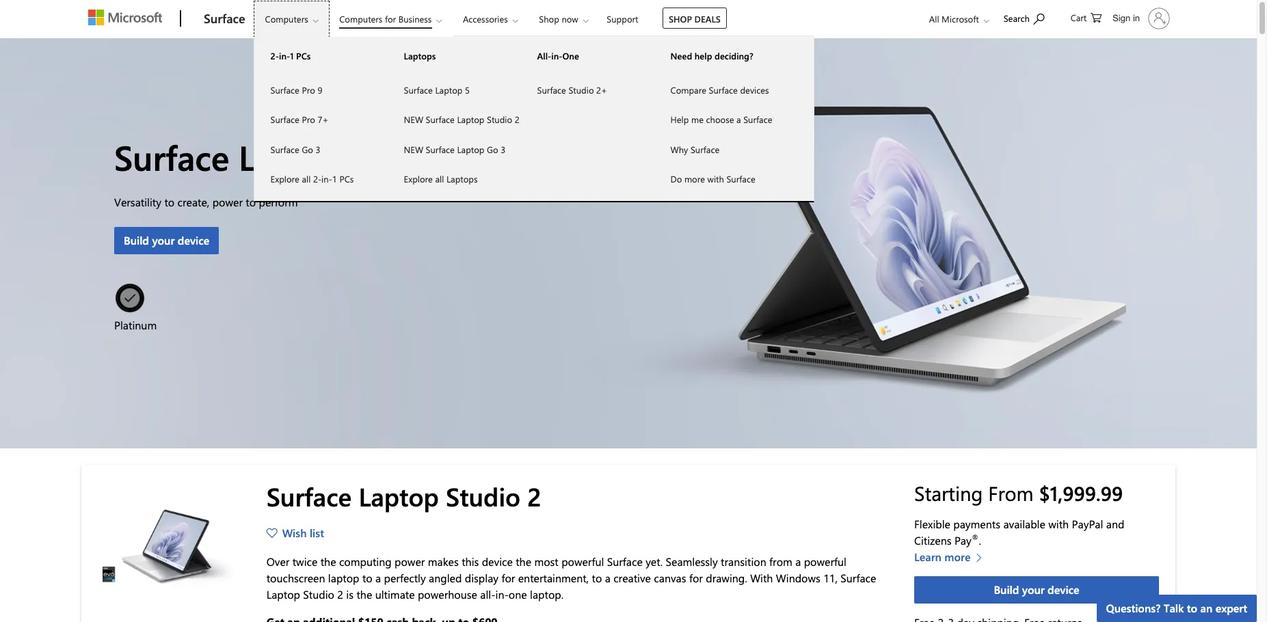 Task type: describe. For each thing, give the bounding box(es) containing it.
device for surface laptop studio 2
[[178, 233, 209, 248]]

surface up help me choose a surface
[[709, 84, 738, 95]]

and
[[1107, 517, 1125, 531]]

all-
[[537, 50, 552, 62]]

ultimate
[[375, 588, 415, 602]]

build your device for starting from
[[994, 583, 1080, 597]]

new surface laptop studio 2
[[404, 114, 520, 125]]

need help deciding? heading
[[654, 37, 788, 75]]

0 vertical spatial surface laptop studio 2
[[114, 134, 486, 180]]

back to top
[[1182, 571, 1243, 586]]

expert
[[1216, 601, 1248, 616]]

all for 2-
[[302, 173, 311, 185]]

an
[[1201, 601, 1213, 616]]

surface studio 2+ link
[[521, 75, 654, 105]]

your for starting from
[[1022, 583, 1045, 597]]

now
[[562, 13, 579, 25]]

2-in-1 pcs element
[[254, 74, 388, 194]]

2 horizontal spatial the
[[516, 555, 531, 569]]

why surface link
[[654, 134, 788, 164]]

build for surface laptop studio 2
[[124, 233, 149, 248]]

pcs inside heading
[[296, 50, 311, 62]]

surface up surface pro 7+
[[271, 84, 300, 95]]

2- inside heading
[[271, 50, 279, 62]]

with inside flexible payments available with paypal and citizens pay
[[1049, 517, 1069, 531]]

build your device link for starting from
[[915, 577, 1159, 604]]

seamlessly
[[666, 555, 718, 569]]

1 horizontal spatial pcs
[[340, 173, 354, 185]]

5
[[465, 84, 470, 95]]

1 vertical spatial 1
[[332, 173, 337, 185]]

surface laptop 5
[[404, 84, 470, 95]]

surface up new surface laptop studio 2 link at the left top of page
[[404, 84, 433, 95]]

microsoft image
[[88, 10, 162, 25]]

wish list button
[[267, 526, 329, 542]]

help me choose a surface link
[[654, 105, 788, 134]]

wish list
[[282, 526, 324, 541]]

list
[[310, 526, 324, 541]]

creative
[[614, 571, 651, 586]]

your for surface laptop studio 2
[[152, 233, 175, 248]]

9
[[318, 84, 322, 95]]

top
[[1224, 571, 1243, 586]]

help me choose a surface
[[671, 114, 773, 125]]

surface up surface go 3
[[271, 114, 300, 125]]

1 vertical spatial 2-
[[313, 173, 322, 185]]

sign in
[[1113, 13, 1140, 23]]

a inside "link"
[[737, 114, 741, 125]]

all microsoft button
[[919, 1, 996, 37]]

computers for business
[[339, 13, 432, 25]]

for inside dropdown button
[[385, 13, 396, 25]]

computers button
[[253, 1, 330, 37]]

cart link
[[1071, 1, 1102, 34]]

surface go 3
[[271, 143, 320, 155]]

shop deals
[[669, 13, 721, 25]]

a surface laptop studio 2 in stage mode. image
[[103, 482, 240, 618]]

laptop.
[[530, 588, 564, 602]]

all-in-one
[[537, 50, 579, 62]]

®
[[972, 532, 979, 543]]

build for starting from
[[994, 583, 1019, 597]]

explore all laptops link
[[388, 164, 521, 194]]

over
[[267, 555, 290, 569]]

build your device for surface laptop studio 2
[[124, 233, 209, 248]]

2-in-1 pcs heading
[[254, 37, 388, 75]]

pro for 7+
[[302, 114, 315, 125]]

2 horizontal spatial for
[[689, 571, 703, 586]]

laptop
[[328, 571, 359, 586]]

11,
[[824, 571, 838, 586]]

shop
[[669, 13, 692, 25]]

surface down surface laptop 5
[[426, 114, 455, 125]]

3 inside 2-in-1 pcs element
[[316, 143, 320, 155]]

sign
[[1113, 13, 1131, 23]]

need
[[671, 50, 692, 62]]

one
[[563, 50, 579, 62]]

platinum
[[114, 318, 157, 332]]

to left creative
[[592, 571, 602, 586]]

to left create,
[[164, 195, 175, 209]]

explore all 2-in-1 pcs
[[271, 173, 354, 185]]

device for starting from
[[1048, 583, 1080, 597]]

® . learn more
[[915, 532, 982, 564]]

2-in-1 pcs
[[271, 50, 311, 62]]

computing
[[339, 555, 392, 569]]

surface studio 2+
[[537, 84, 607, 95]]

3 inside laptops element
[[501, 143, 506, 155]]

touchscreen
[[267, 571, 325, 586]]

talk
[[1164, 601, 1184, 616]]

payments
[[954, 517, 1001, 531]]

shop now
[[539, 13, 579, 25]]

windows
[[776, 571, 821, 586]]

.
[[979, 533, 982, 548]]

shop deals link
[[663, 8, 727, 29]]

studio inside new surface laptop studio 2 link
[[487, 114, 512, 125]]

computers for computers
[[265, 13, 308, 25]]

surface up creative
[[607, 555, 643, 569]]

one
[[509, 588, 527, 602]]

perform
[[259, 195, 298, 209]]

surface right why
[[691, 143, 720, 155]]

1 horizontal spatial laptops
[[447, 173, 478, 185]]

explore all 2-in-1 pcs link
[[254, 164, 388, 194]]

citizens
[[915, 533, 952, 548]]

is
[[346, 588, 354, 602]]

new for new surface laptop go 3
[[404, 143, 423, 155]]

compare
[[671, 84, 707, 95]]

0 vertical spatial power
[[213, 195, 243, 209]]

drawing.
[[706, 571, 747, 586]]

with inside need help deciding? element
[[708, 173, 724, 185]]

learn more link
[[915, 549, 989, 566]]

laptops element
[[388, 74, 521, 194]]

do
[[671, 173, 682, 185]]

canvas
[[654, 571, 686, 586]]

from
[[989, 480, 1034, 506]]

perfectly
[[384, 571, 426, 586]]

starting
[[915, 480, 983, 506]]

shop
[[539, 13, 559, 25]]

surface pro 7+ link
[[254, 105, 388, 134]]

2 inside laptops element
[[515, 114, 520, 125]]

choose
[[706, 114, 734, 125]]

explore for explore all 2-in-1 pcs
[[271, 173, 300, 185]]

learn
[[915, 550, 942, 564]]

support
[[607, 13, 638, 25]]

why
[[671, 143, 688, 155]]

from
[[770, 555, 793, 569]]

surface down all-in-one at the top of page
[[537, 84, 566, 95]]



Task type: locate. For each thing, give the bounding box(es) containing it.
3 down surface pro 7+ link
[[316, 143, 320, 155]]

computers for business button
[[328, 1, 453, 37]]

surface down devices
[[744, 114, 773, 125]]

need help deciding?
[[671, 50, 754, 62]]

0 horizontal spatial for
[[385, 13, 396, 25]]

surface right 11,
[[841, 571, 876, 586]]

computers inside 'dropdown button'
[[265, 13, 308, 25]]

surface inside "link"
[[744, 114, 773, 125]]

the left most
[[516, 555, 531, 569]]

explore down the new surface laptop go 3 link
[[404, 173, 433, 185]]

0 horizontal spatial your
[[152, 233, 175, 248]]

versatility
[[114, 195, 161, 209]]

to inside dropdown button
[[1187, 601, 1198, 616]]

1 horizontal spatial 1
[[332, 173, 337, 185]]

new surface laptop studio 2 link
[[388, 105, 521, 134]]

0 vertical spatial 2-
[[271, 50, 279, 62]]

1 down surface go 3 link on the left of page
[[332, 173, 337, 185]]

in- inside 2-in-1 pcs heading
[[279, 50, 290, 62]]

accessories button
[[451, 1, 529, 37]]

to down 'computing'
[[362, 571, 373, 586]]

1 vertical spatial build
[[994, 583, 1019, 597]]

in-
[[279, 50, 290, 62], [552, 50, 563, 62], [322, 173, 332, 185], [496, 588, 509, 602]]

1 new from the top
[[404, 114, 423, 125]]

1 vertical spatial pro
[[302, 114, 315, 125]]

1 vertical spatial build your device link
[[915, 577, 1159, 604]]

1 vertical spatial your
[[1022, 583, 1045, 597]]

1 vertical spatial new
[[404, 143, 423, 155]]

microsoft
[[942, 13, 979, 25]]

laptops
[[404, 50, 436, 62], [447, 173, 478, 185]]

over twice the computing power makes this device the most powerful surface yet. seamlessly transition from a powerful touchscreen laptop to a perfectly angled display for entertainment, to a creative canvas for drawing. with windows 11, surface laptop studio 2 is the ultimate powerhouse all-in-one laptop.
[[267, 555, 876, 602]]

power up perfectly at bottom
[[395, 555, 425, 569]]

1 horizontal spatial computers
[[339, 13, 383, 25]]

transition
[[721, 555, 767, 569]]

all inside laptops element
[[435, 173, 444, 185]]

explore for explore all laptops
[[404, 173, 433, 185]]

1 vertical spatial surface laptop studio 2
[[267, 480, 542, 513]]

do more with surface link
[[654, 164, 788, 194]]

powerful up entertainment,
[[562, 555, 604, 569]]

more inside the do more with surface link
[[685, 173, 705, 185]]

computers left business
[[339, 13, 383, 25]]

1 horizontal spatial more
[[945, 550, 971, 564]]

2 inside "over twice the computing power makes this device the most powerful surface yet. seamlessly transition from a powerful touchscreen laptop to a perfectly angled display for entertainment, to a creative canvas for drawing. with windows 11, surface laptop studio 2 is the ultimate powerhouse all-in-one laptop."
[[337, 588, 343, 602]]

1 inside heading
[[290, 50, 294, 62]]

new
[[404, 114, 423, 125], [404, 143, 423, 155]]

the
[[321, 555, 336, 569], [516, 555, 531, 569], [357, 588, 372, 602]]

2 new from the top
[[404, 143, 423, 155]]

1 horizontal spatial 3
[[501, 143, 506, 155]]

0 horizontal spatial pcs
[[296, 50, 311, 62]]

0 horizontal spatial all
[[302, 173, 311, 185]]

1 horizontal spatial for
[[502, 571, 515, 586]]

a
[[737, 114, 741, 125], [796, 555, 801, 569], [376, 571, 381, 586], [605, 571, 611, 586]]

the up laptop
[[321, 555, 336, 569]]

1 pro from the top
[[302, 84, 315, 95]]

2 go from the left
[[487, 143, 498, 155]]

0 horizontal spatial the
[[321, 555, 336, 569]]

build your device link
[[114, 227, 219, 254], [915, 577, 1159, 604]]

versatility to create, power to perform
[[114, 195, 298, 209]]

in- down the display
[[496, 588, 509, 602]]

surface go 3 link
[[254, 134, 388, 164]]

go
[[302, 143, 313, 155], [487, 143, 498, 155]]

power
[[213, 195, 243, 209], [395, 555, 425, 569]]

yet.
[[646, 555, 663, 569]]

go up explore all 2-in-1 pcs at the top left of the page
[[302, 143, 313, 155]]

$1,999.99
[[1039, 480, 1123, 506]]

all inside 2-in-1 pcs element
[[302, 173, 311, 185]]

laptops down business
[[404, 50, 436, 62]]

explore
[[271, 173, 300, 185], [404, 173, 433, 185]]

pro for 9
[[302, 84, 315, 95]]

with
[[750, 571, 773, 586]]

0 vertical spatial 1
[[290, 50, 294, 62]]

0 vertical spatial build
[[124, 233, 149, 248]]

questions? talk to an expert button
[[1097, 595, 1257, 622]]

pcs up the surface pro 9
[[296, 50, 311, 62]]

2 computers from the left
[[339, 13, 383, 25]]

0 horizontal spatial 1
[[290, 50, 294, 62]]

surface left computers 'dropdown button'
[[204, 10, 245, 27]]

all-in-one heading
[[521, 37, 654, 75]]

surface up wish list
[[267, 480, 352, 513]]

1 horizontal spatial go
[[487, 143, 498, 155]]

2 vertical spatial device
[[1048, 583, 1080, 597]]

explore inside laptops element
[[404, 173, 433, 185]]

0 horizontal spatial with
[[708, 173, 724, 185]]

more
[[685, 173, 705, 185], [945, 550, 971, 564]]

angled
[[429, 571, 462, 586]]

2+
[[597, 84, 607, 95]]

1 vertical spatial device
[[482, 555, 513, 569]]

computers for computers for business
[[339, 13, 383, 25]]

1 horizontal spatial build
[[994, 583, 1019, 597]]

devices
[[740, 84, 769, 95]]

0 vertical spatial device
[[178, 233, 209, 248]]

2 all from the left
[[435, 173, 444, 185]]

build your device link for surface laptop studio 2
[[114, 227, 219, 254]]

1 horizontal spatial all
[[435, 173, 444, 185]]

1 3 from the left
[[316, 143, 320, 155]]

go inside 2-in-1 pcs element
[[302, 143, 313, 155]]

in- up the surface pro 9
[[279, 50, 290, 62]]

surface link
[[197, 1, 252, 38]]

0 horizontal spatial 3
[[316, 143, 320, 155]]

display
[[465, 571, 499, 586]]

1 horizontal spatial with
[[1049, 517, 1069, 531]]

paypal
[[1072, 517, 1104, 531]]

deals
[[695, 13, 721, 25]]

create,
[[178, 195, 210, 209]]

computers inside dropdown button
[[339, 13, 383, 25]]

laptop inside "over twice the computing power makes this device the most powerful surface yet. seamlessly transition from a powerful touchscreen laptop to a perfectly angled display for entertainment, to a creative canvas for drawing. with windows 11, surface laptop studio 2 is the ultimate powerhouse all-in-one laptop."
[[267, 588, 300, 602]]

1 horizontal spatial explore
[[404, 173, 433, 185]]

1 horizontal spatial the
[[357, 588, 372, 602]]

2 horizontal spatial device
[[1048, 583, 1080, 597]]

build down flexible payments available with paypal and citizens pay
[[994, 583, 1019, 597]]

for
[[385, 13, 396, 25], [502, 571, 515, 586], [689, 571, 703, 586]]

0 horizontal spatial go
[[302, 143, 313, 155]]

new for new surface laptop studio 2
[[404, 114, 423, 125]]

help
[[695, 50, 712, 62]]

flexible payments available with paypal and citizens pay
[[915, 517, 1125, 548]]

0 horizontal spatial 2-
[[271, 50, 279, 62]]

1 horizontal spatial build your device
[[994, 583, 1080, 597]]

your down versatility
[[152, 233, 175, 248]]

studio inside surface studio 2+ link
[[569, 84, 594, 95]]

2 3 from the left
[[501, 143, 506, 155]]

0 vertical spatial more
[[685, 173, 705, 185]]

1 vertical spatial build your device
[[994, 583, 1080, 597]]

in- inside explore all 2-in-1 pcs link
[[322, 173, 332, 185]]

1 vertical spatial power
[[395, 555, 425, 569]]

2 explore from the left
[[404, 173, 433, 185]]

a left creative
[[605, 571, 611, 586]]

1 computers from the left
[[265, 13, 308, 25]]

business
[[399, 13, 432, 25]]

wish
[[282, 526, 307, 541]]

support link
[[601, 1, 645, 34]]

in- down surface go 3 link on the left of page
[[322, 173, 332, 185]]

all down surface go 3
[[302, 173, 311, 185]]

2 powerful from the left
[[804, 555, 847, 569]]

with down why surface link
[[708, 173, 724, 185]]

in- inside "over twice the computing power makes this device the most powerful surface yet. seamlessly transition from a powerful touchscreen laptop to a perfectly angled display for entertainment, to a creative canvas for drawing. with windows 11, surface laptop studio 2 is the ultimate powerhouse all-in-one laptop."
[[496, 588, 509, 602]]

powerful
[[562, 555, 604, 569], [804, 555, 847, 569]]

0 horizontal spatial device
[[178, 233, 209, 248]]

0 horizontal spatial build
[[124, 233, 149, 248]]

2 pro from the top
[[302, 114, 315, 125]]

in
[[1133, 13, 1140, 23]]

surface down why surface link
[[727, 173, 756, 185]]

explore all laptops
[[404, 173, 478, 185]]

surface down surface pro 7+
[[271, 143, 300, 155]]

laptops down the new surface laptop go 3 link
[[447, 173, 478, 185]]

3 down new surface laptop studio 2
[[501, 143, 506, 155]]

1 all from the left
[[302, 173, 311, 185]]

flexible
[[915, 517, 951, 531]]

new down surface laptop 5
[[404, 114, 423, 125]]

the right is at the left of the page
[[357, 588, 372, 602]]

in- down shop now
[[552, 50, 563, 62]]

new up the explore all laptops
[[404, 143, 423, 155]]

device
[[178, 233, 209, 248], [482, 555, 513, 569], [1048, 583, 1080, 597]]

compare surface devices link
[[654, 75, 788, 105]]

your down flexible payments available with paypal and citizens pay
[[1022, 583, 1045, 597]]

1 horizontal spatial power
[[395, 555, 425, 569]]

1 horizontal spatial device
[[482, 555, 513, 569]]

pro inside surface pro 7+ link
[[302, 114, 315, 125]]

computers up 2-in-1 pcs
[[265, 13, 308, 25]]

0 horizontal spatial more
[[685, 173, 705, 185]]

sign in link
[[1105, 2, 1176, 35]]

for left business
[[385, 13, 396, 25]]

surface pro 7+
[[271, 114, 329, 125]]

in- inside all-in-one 'heading'
[[552, 50, 563, 62]]

1 horizontal spatial build your device link
[[915, 577, 1159, 604]]

new surface laptop go 3 link
[[388, 134, 521, 164]]

Search search field
[[997, 2, 1059, 33]]

0 horizontal spatial build your device
[[124, 233, 209, 248]]

why surface
[[671, 143, 720, 155]]

1 horizontal spatial 2-
[[313, 173, 322, 185]]

all for laptops
[[435, 173, 444, 185]]

1 powerful from the left
[[562, 555, 604, 569]]

help
[[671, 114, 689, 125]]

laptops heading
[[388, 37, 521, 75]]

0 horizontal spatial power
[[213, 195, 243, 209]]

device inside "over twice the computing power makes this device the most powerful surface yet. seamlessly transition from a powerful touchscreen laptop to a perfectly angled display for entertainment, to a creative canvas for drawing. with windows 11, surface laptop studio 2 is the ultimate powerhouse all-in-one laptop."
[[482, 555, 513, 569]]

with left the paypal
[[1049, 517, 1069, 531]]

surface pro 9 link
[[254, 75, 388, 105]]

pay
[[955, 533, 972, 548]]

0 vertical spatial build your device link
[[114, 227, 219, 254]]

to left perform at top
[[246, 195, 256, 209]]

1 vertical spatial with
[[1049, 517, 1069, 531]]

1 horizontal spatial powerful
[[804, 555, 847, 569]]

0 vertical spatial build your device
[[124, 233, 209, 248]]

explore inside 2-in-1 pcs element
[[271, 173, 300, 185]]

surface laptop 5 link
[[388, 75, 521, 105]]

go down new surface laptop studio 2
[[487, 143, 498, 155]]

go inside laptops element
[[487, 143, 498, 155]]

all-
[[480, 588, 496, 602]]

0 vertical spatial your
[[152, 233, 175, 248]]

0 vertical spatial pro
[[302, 84, 315, 95]]

search
[[1004, 12, 1030, 24]]

pro
[[302, 84, 315, 95], [302, 114, 315, 125]]

surface up create,
[[114, 134, 229, 180]]

1 vertical spatial pcs
[[340, 173, 354, 185]]

most
[[534, 555, 559, 569]]

build down versatility
[[124, 233, 149, 248]]

more right "do"
[[685, 173, 705, 185]]

all down the new surface laptop go 3 link
[[435, 173, 444, 185]]

more down pay
[[945, 550, 971, 564]]

all microsoft
[[929, 13, 979, 25]]

accessories
[[463, 13, 508, 25]]

need help deciding? element
[[654, 74, 788, 194]]

back
[[1182, 571, 1205, 586]]

0 horizontal spatial powerful
[[562, 555, 604, 569]]

1 explore from the left
[[271, 173, 300, 185]]

your
[[152, 233, 175, 248], [1022, 583, 1045, 597]]

0 vertical spatial pcs
[[296, 50, 311, 62]]

pro left 7+
[[302, 114, 315, 125]]

pcs down surface go 3 link on the left of page
[[340, 173, 354, 185]]

powerful up 11,
[[804, 555, 847, 569]]

a up windows
[[796, 555, 801, 569]]

for down seamlessly
[[689, 571, 703, 586]]

a right choose
[[737, 114, 741, 125]]

0 horizontal spatial laptops
[[404, 50, 436, 62]]

questions? talk to an expert
[[1106, 601, 1248, 616]]

laptops inside heading
[[404, 50, 436, 62]]

0 vertical spatial with
[[708, 173, 724, 185]]

1 vertical spatial laptops
[[447, 173, 478, 185]]

0 horizontal spatial build your device link
[[114, 227, 219, 254]]

power right create,
[[213, 195, 243, 209]]

build your device link down create,
[[114, 227, 219, 254]]

all
[[929, 13, 940, 25]]

pro inside surface pro 9 link
[[302, 84, 315, 95]]

1 up the surface pro 9
[[290, 50, 294, 62]]

surface pro 9
[[271, 84, 322, 95]]

2
[[515, 114, 520, 125], [467, 134, 486, 180], [528, 480, 542, 513], [337, 588, 343, 602]]

0 horizontal spatial computers
[[265, 13, 308, 25]]

deciding?
[[715, 50, 754, 62]]

1 go from the left
[[302, 143, 313, 155]]

for up one at the bottom of the page
[[502, 571, 515, 586]]

1 vertical spatial more
[[945, 550, 971, 564]]

1 horizontal spatial your
[[1022, 583, 1045, 597]]

makes
[[428, 555, 459, 569]]

surface up the explore all laptops
[[426, 143, 455, 155]]

build your device down create,
[[124, 233, 209, 248]]

twice
[[293, 555, 318, 569]]

build your device link down flexible payments available with paypal and citizens pay
[[915, 577, 1159, 604]]

0 vertical spatial new
[[404, 114, 423, 125]]

pro left 9 at top left
[[302, 84, 315, 95]]

a down 'computing'
[[376, 571, 381, 586]]

to left an on the bottom of page
[[1187, 601, 1198, 616]]

0 horizontal spatial explore
[[271, 173, 300, 185]]

powerhouse
[[418, 588, 477, 602]]

2- down surface go 3 link on the left of page
[[313, 173, 322, 185]]

power inside "over twice the computing power makes this device the most powerful surface yet. seamlessly transition from a powerful touchscreen laptop to a perfectly angled display for entertainment, to a creative canvas for drawing. with windows 11, surface laptop studio 2 is the ultimate powerhouse all-in-one laptop."
[[395, 555, 425, 569]]

0 vertical spatial laptops
[[404, 50, 436, 62]]

more inside ® . learn more
[[945, 550, 971, 564]]

explore up perform at top
[[271, 173, 300, 185]]

2- up the surface pro 9
[[271, 50, 279, 62]]

build your device down flexible payments available with paypal and citizens pay
[[994, 583, 1080, 597]]

studio inside "over twice the computing power makes this device the most powerful surface yet. seamlessly transition from a powerful touchscreen laptop to a perfectly angled display for entertainment, to a creative canvas for drawing. with windows 11, surface laptop studio 2 is the ultimate powerhouse all-in-one laptop."
[[303, 588, 334, 602]]



Task type: vqa. For each thing, say whether or not it's contained in the screenshot.
Cloud
no



